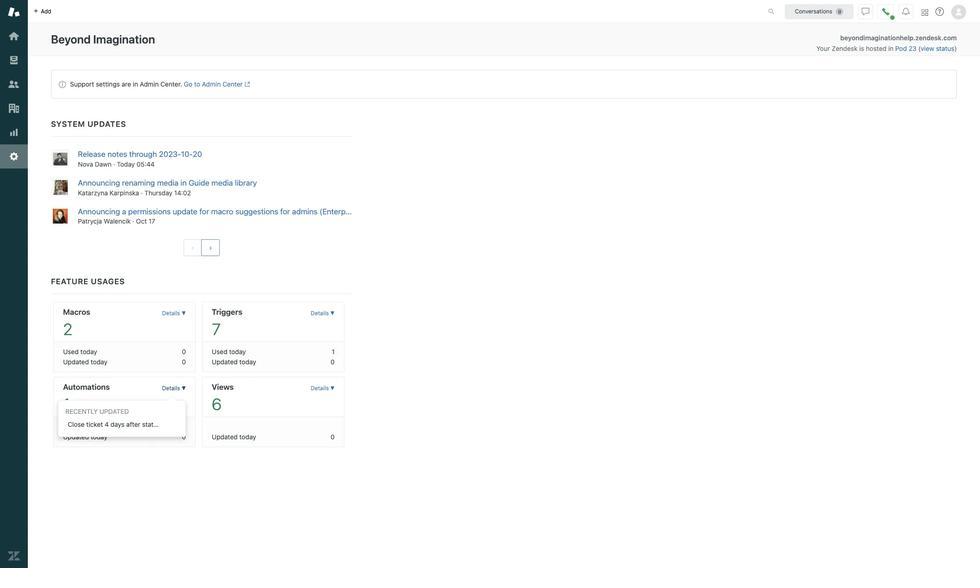 Task type: vqa. For each thing, say whether or not it's contained in the screenshot.
in
yes



Task type: locate. For each thing, give the bounding box(es) containing it.
details for 6
[[311, 385, 329, 392]]

hosted
[[866, 44, 887, 52]]

1 vertical spatial in
[[133, 80, 138, 88]]

0 horizontal spatial for
[[199, 207, 209, 216]]

0 vertical spatial 1
[[332, 348, 335, 356]]

triggers
[[212, 308, 242, 317]]

2 announcing from the top
[[78, 207, 120, 216]]

admins
[[292, 207, 318, 216]]

go to admin center
[[184, 80, 243, 88]]

updated today up automations
[[63, 359, 107, 366]]

1 announcing from the top
[[78, 178, 120, 188]]

announcing
[[78, 178, 120, 188], [78, 207, 120, 216]]

in right 'are'
[[133, 80, 138, 88]]

details ▼ for 6
[[311, 385, 335, 392]]

updated today down 6
[[212, 434, 256, 441]]

thursday
[[144, 189, 172, 197]]

admin image
[[8, 151, 20, 163]]

0 vertical spatial in
[[888, 44, 894, 52]]

in up 14:02
[[180, 178, 187, 188]]

media right guide
[[211, 178, 233, 188]]

view status link
[[921, 44, 954, 52]]

0 vertical spatial announcing
[[78, 178, 120, 188]]

details ▼ for 2
[[162, 310, 186, 317]]

views 6
[[212, 383, 234, 414]]

1 horizontal spatial is
[[859, 44, 864, 52]]

views image
[[8, 54, 20, 66]]

updated down close
[[63, 434, 89, 441]]

to right go
[[194, 80, 200, 88]]

is left set
[[162, 421, 167, 429]]

admin
[[140, 80, 159, 88], [202, 80, 221, 88]]

zendesk products image
[[922, 9, 928, 16]]

▼
[[182, 310, 186, 317], [330, 310, 335, 317], [182, 385, 186, 392], [330, 385, 335, 392]]

after
[[126, 421, 140, 429]]

customers image
[[8, 78, 20, 90]]

for left the "macro"
[[199, 207, 209, 216]]

1 horizontal spatial in
[[180, 178, 187, 188]]

4
[[105, 421, 109, 429]]

in for announcing renaming media in guide media library
[[180, 178, 187, 188]]

1 horizontal spatial admin
[[202, 80, 221, 88]]

23
[[909, 44, 917, 52]]

status inside beyondimaginationhelp .zendesk.com your zendesk is hosted in pod 23 ( view status )
[[936, 44, 954, 52]]

1 vertical spatial 1
[[63, 395, 70, 414]]

0 horizontal spatial 1
[[63, 395, 70, 414]]

support settings are in admin center.
[[70, 80, 182, 88]]

1
[[332, 348, 335, 356], [63, 395, 70, 414]]

button displays agent's chat status as invisible. image
[[862, 8, 869, 15]]

days
[[111, 421, 125, 429]]

0 horizontal spatial in
[[133, 80, 138, 88]]

used today
[[63, 348, 97, 356], [212, 348, 246, 356], [63, 423, 97, 431]]

▼ for 6
[[330, 385, 335, 392]]

updated up automations
[[63, 359, 89, 366]]

0 horizontal spatial media
[[157, 178, 178, 188]]

today 05:44
[[117, 160, 155, 168]]

get help image
[[936, 7, 944, 16]]

status right after
[[142, 421, 161, 429]]

updated today for automations
[[63, 434, 107, 441]]

patrycja walencik
[[78, 218, 131, 225]]

used down 2
[[63, 348, 79, 356]]

in left pod
[[888, 44, 894, 52]]

05:44
[[137, 160, 155, 168]]

1 admin from the left
[[140, 80, 159, 88]]

details
[[162, 310, 180, 317], [311, 310, 329, 317], [162, 385, 180, 392], [311, 385, 329, 392]]

announcing up 'katarzyna'
[[78, 178, 120, 188]]

1 horizontal spatial to
[[194, 80, 200, 88]]

updated up views on the bottom left
[[212, 359, 238, 366]]

today
[[80, 348, 97, 356], [229, 348, 246, 356], [91, 359, 107, 366], [239, 359, 256, 366], [80, 423, 97, 431], [91, 434, 107, 441], [239, 434, 256, 441]]

to
[[194, 80, 200, 88], [180, 421, 186, 429]]

used down the recently
[[63, 423, 79, 431]]

updates
[[87, 120, 126, 129]]

› button
[[201, 240, 220, 257]]

in inside beyondimaginationhelp .zendesk.com your zendesk is hosted in pod 23 ( view status )
[[888, 44, 894, 52]]

1 vertical spatial status
[[142, 421, 161, 429]]

▼ for 2
[[182, 310, 186, 317]]

updated today down close
[[63, 434, 107, 441]]

katarzyna karpinska
[[78, 189, 139, 197]]

library
[[235, 178, 257, 188]]

1 inside "automations 1"
[[63, 395, 70, 414]]

reporting image
[[8, 127, 20, 139]]

get started image
[[8, 30, 20, 42]]

announcing renaming media in guide media library
[[78, 178, 257, 188]]

for
[[199, 207, 209, 216], [280, 207, 290, 216]]

1 horizontal spatial media
[[211, 178, 233, 188]]

system
[[51, 120, 85, 129]]

is left hosted
[[859, 44, 864, 52]]

patrycja
[[78, 218, 102, 225]]

media up thursday 14:02
[[157, 178, 178, 188]]

used today down 7
[[212, 348, 246, 356]]

imagination
[[93, 32, 155, 46]]

2 admin from the left
[[202, 80, 221, 88]]

(
[[918, 44, 921, 52]]

0
[[182, 348, 186, 356], [182, 359, 186, 366], [331, 359, 335, 366], [182, 423, 186, 431], [182, 434, 186, 441], [331, 434, 335, 441]]

1 vertical spatial is
[[162, 421, 167, 429]]

only)
[[360, 207, 378, 216]]

▼ for 7
[[330, 310, 335, 317]]

announcing up patrycja walencik
[[78, 207, 120, 216]]

admin left center.
[[140, 80, 159, 88]]

0 vertical spatial status
[[936, 44, 954, 52]]

system updates
[[51, 120, 126, 129]]

details ▼
[[162, 310, 186, 317], [311, 310, 335, 317], [162, 385, 186, 392], [311, 385, 335, 392]]

status down ".zendesk.com"
[[936, 44, 954, 52]]

pod
[[895, 44, 907, 52]]

details for 7
[[311, 310, 329, 317]]

set
[[169, 421, 178, 429]]

2 horizontal spatial in
[[888, 44, 894, 52]]

center
[[223, 80, 243, 88]]

your
[[816, 44, 830, 52]]

updated for 2
[[63, 359, 89, 366]]

zendesk support image
[[8, 6, 20, 18]]

main element
[[0, 0, 28, 569]]

feature
[[51, 277, 89, 287]]

add button
[[28, 0, 57, 23]]

media
[[157, 178, 178, 188], [211, 178, 233, 188]]

used today down 2
[[63, 348, 97, 356]]

1 horizontal spatial for
[[280, 207, 290, 216]]

katarzyna
[[78, 189, 108, 197]]

‹ button
[[183, 240, 202, 257]]

0 horizontal spatial is
[[162, 421, 167, 429]]

used down 7
[[212, 348, 227, 356]]

is inside beyondimaginationhelp .zendesk.com your zendesk is hosted in pod 23 ( view status )
[[859, 44, 864, 52]]

status
[[51, 70, 957, 99]]

1 horizontal spatial status
[[936, 44, 954, 52]]

1 media from the left
[[157, 178, 178, 188]]

updated today for 2
[[63, 359, 107, 366]]

0 horizontal spatial admin
[[140, 80, 159, 88]]

to right set
[[180, 421, 186, 429]]

admin left center
[[202, 80, 221, 88]]

2 vertical spatial in
[[180, 178, 187, 188]]

feature usages
[[51, 277, 125, 287]]

usages
[[91, 277, 125, 287]]

for left admins
[[280, 207, 290, 216]]

status
[[936, 44, 954, 52], [142, 421, 161, 429]]

0 vertical spatial is
[[859, 44, 864, 52]]

0 horizontal spatial to
[[180, 421, 186, 429]]

in
[[888, 44, 894, 52], [133, 80, 138, 88], [180, 178, 187, 188]]

‹
[[191, 244, 194, 252]]

updated today up views on the bottom left
[[212, 359, 256, 366]]

1 vertical spatial announcing
[[78, 207, 120, 216]]

karpinska
[[110, 189, 139, 197]]



Task type: describe. For each thing, give the bounding box(es) containing it.
release notes through 2023-10-20
[[78, 150, 202, 159]]

zendesk image
[[8, 551, 20, 563]]

view
[[921, 44, 934, 52]]

conversations
[[795, 8, 832, 15]]

beyond
[[51, 32, 91, 46]]

14:02
[[174, 189, 191, 197]]

2
[[63, 320, 72, 339]]

used for 7
[[212, 348, 227, 356]]

17
[[149, 218, 155, 225]]

.zendesk.com
[[913, 34, 957, 42]]

conversations button
[[785, 4, 853, 19]]

(opens in a new tab) image
[[243, 82, 250, 87]]

(enterprise
[[320, 207, 358, 216]]

triggers 7
[[212, 308, 242, 339]]

in for support settings are in admin center.
[[133, 80, 138, 88]]

status containing support settings are in admin center.
[[51, 70, 957, 99]]

automations 1
[[63, 383, 110, 414]]

macros
[[63, 308, 90, 317]]

used today for 2
[[63, 348, 97, 356]]

oct 17
[[136, 218, 155, 225]]

beyond imagination
[[51, 32, 155, 46]]

used for 2
[[63, 348, 79, 356]]

oct
[[136, 218, 147, 225]]

updated
[[99, 408, 129, 416]]

2 for from the left
[[280, 207, 290, 216]]

add
[[41, 8, 51, 15]]

macro
[[211, 207, 233, 216]]

go
[[184, 80, 192, 88]]

center.
[[160, 80, 182, 88]]

updated for 7
[[212, 359, 238, 366]]

announcing a permissions update for macro suggestions for admins (enterprise only)
[[78, 207, 378, 216]]

close
[[68, 421, 85, 429]]

announcing for announcing renaming media in guide media library
[[78, 178, 120, 188]]

2 media from the left
[[211, 178, 233, 188]]

organizations image
[[8, 102, 20, 115]]

pod 23 link
[[895, 44, 918, 52]]

guide
[[189, 178, 209, 188]]

renaming
[[122, 178, 155, 188]]

release
[[78, 150, 105, 159]]

walencik
[[104, 218, 131, 225]]

beyondimaginationhelp
[[840, 34, 913, 42]]

close ticket 4 days after status is set to solved link
[[58, 418, 207, 433]]

close ticket 4 days after status is set to solved
[[68, 421, 207, 429]]

recently updated
[[65, 408, 129, 416]]

notes
[[108, 150, 127, 159]]

1 for from the left
[[199, 207, 209, 216]]

›
[[209, 244, 212, 252]]

settings
[[96, 80, 120, 88]]

updated for automations
[[63, 434, 89, 441]]

used today down the recently
[[63, 423, 97, 431]]

today
[[117, 160, 135, 168]]

zendesk
[[832, 44, 858, 52]]

recently
[[65, 408, 98, 416]]

7
[[212, 320, 221, 339]]

are
[[122, 80, 131, 88]]

automations
[[63, 383, 110, 392]]

thursday 14:02
[[144, 189, 191, 197]]

through
[[129, 150, 157, 159]]

1 vertical spatial to
[[180, 421, 186, 429]]

solved
[[188, 421, 207, 429]]

10-
[[181, 150, 193, 159]]

go to admin center link
[[184, 80, 250, 88]]

support
[[70, 80, 94, 88]]

6
[[212, 395, 222, 414]]

details for 2
[[162, 310, 180, 317]]

1 horizontal spatial 1
[[332, 348, 335, 356]]

0 vertical spatial to
[[194, 80, 200, 88]]

details ▼ for 7
[[311, 310, 335, 317]]

nova dawn
[[78, 160, 112, 168]]

is inside close ticket 4 days after status is set to solved link
[[162, 421, 167, 429]]

used today for 7
[[212, 348, 246, 356]]

a
[[122, 207, 126, 216]]

suggestions
[[235, 207, 278, 216]]

)
[[954, 44, 957, 52]]

views
[[212, 383, 234, 392]]

20
[[193, 150, 202, 159]]

updated down 6
[[212, 434, 238, 441]]

dawn
[[95, 160, 112, 168]]

macros 2
[[63, 308, 90, 339]]

permissions
[[128, 207, 171, 216]]

updated today for 7
[[212, 359, 256, 366]]

announcing for announcing a permissions update for macro suggestions for admins (enterprise only)
[[78, 207, 120, 216]]

notifications image
[[902, 8, 910, 15]]

nova
[[78, 160, 93, 168]]

update
[[173, 207, 197, 216]]

2023-
[[159, 150, 181, 159]]

beyondimaginationhelp .zendesk.com your zendesk is hosted in pod 23 ( view status )
[[816, 34, 957, 52]]

ticket
[[86, 421, 103, 429]]

0 horizontal spatial status
[[142, 421, 161, 429]]



